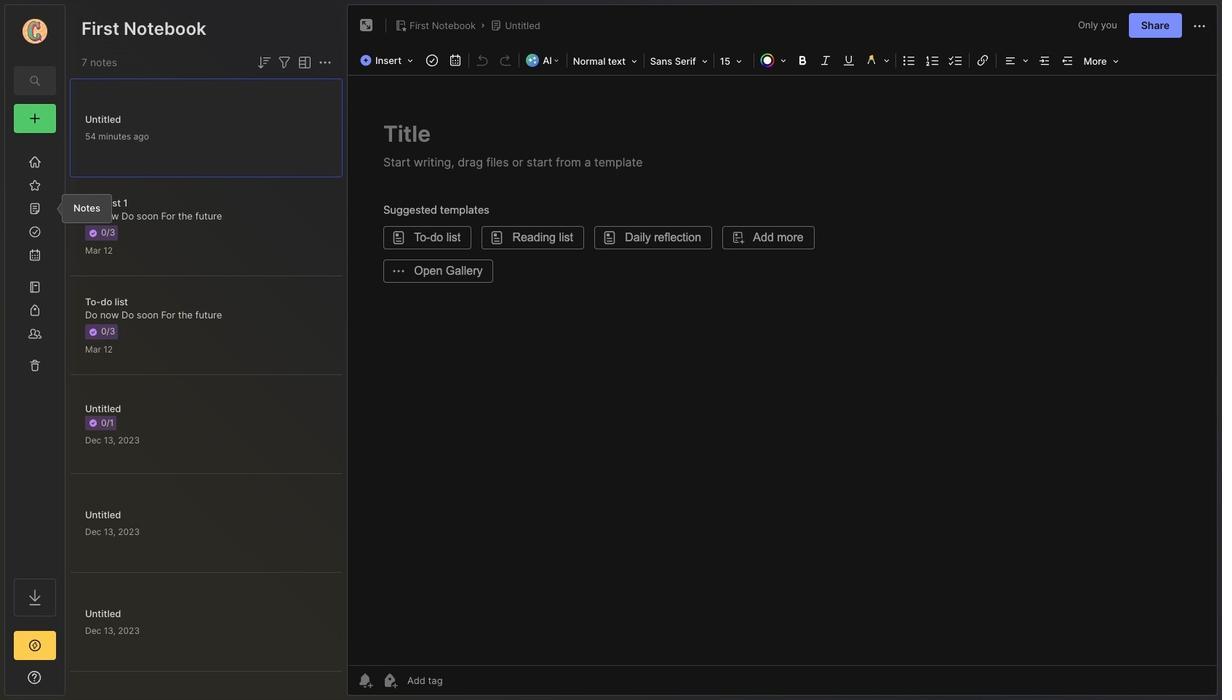 Task type: vqa. For each thing, say whether or not it's contained in the screenshot.
'More actions' icon corresponding to Scratch Pad
no



Task type: locate. For each thing, give the bounding box(es) containing it.
more actions image for left 'more actions' field
[[316, 54, 334, 71]]

upgrade image
[[26, 637, 44, 655]]

Note Editor text field
[[348, 75, 1217, 666]]

indent image
[[1034, 50, 1055, 71]]

more actions image
[[1191, 17, 1208, 35], [316, 54, 334, 71]]

Insert field
[[356, 50, 421, 71]]

add tag image
[[381, 672, 399, 690]]

Font family field
[[646, 51, 712, 71]]

1 vertical spatial more actions field
[[316, 54, 334, 71]]

tree
[[5, 142, 65, 566]]

1 horizontal spatial more actions field
[[1191, 16, 1208, 35]]

0 horizontal spatial more actions image
[[316, 54, 334, 71]]

click to expand image
[[64, 674, 75, 691]]

0 vertical spatial more actions image
[[1191, 17, 1208, 35]]

1 horizontal spatial more actions image
[[1191, 17, 1208, 35]]

More actions field
[[1191, 16, 1208, 35], [316, 54, 334, 71]]

italic image
[[815, 50, 836, 71]]

1 vertical spatial more actions image
[[316, 54, 334, 71]]

Alignment field
[[998, 50, 1033, 71]]

calendar event image
[[445, 50, 466, 71]]

outdent image
[[1058, 50, 1078, 71]]

Heading level field
[[569, 51, 642, 71]]

main element
[[0, 0, 70, 701]]

tree inside main element
[[5, 142, 65, 566]]

home image
[[28, 155, 42, 169]]

bulleted list image
[[899, 50, 919, 71]]

insert link image
[[972, 50, 993, 71]]

task image
[[422, 50, 442, 71]]



Task type: describe. For each thing, give the bounding box(es) containing it.
Font color field
[[756, 50, 791, 71]]

View options field
[[293, 54, 314, 71]]

bold image
[[792, 50, 812, 71]]

Account field
[[5, 17, 65, 46]]

more actions image for the topmost 'more actions' field
[[1191, 17, 1208, 35]]

add filters image
[[276, 54, 293, 71]]

account image
[[23, 19, 47, 44]]

underline image
[[839, 50, 859, 71]]

checklist image
[[946, 50, 966, 71]]

note window element
[[347, 4, 1218, 700]]

More field
[[1079, 51, 1123, 71]]

add a reminder image
[[356, 672, 374, 690]]

Highlight field
[[860, 50, 894, 71]]

0 horizontal spatial more actions field
[[316, 54, 334, 71]]

0 vertical spatial more actions field
[[1191, 16, 1208, 35]]

WHAT'S NEW field
[[5, 666, 65, 690]]

Sort options field
[[255, 54, 273, 71]]

Font size field
[[716, 51, 752, 71]]

numbered list image
[[922, 50, 943, 71]]

edit search image
[[26, 72, 44, 89]]

expand note image
[[358, 17, 375, 34]]

Add filters field
[[276, 54, 293, 71]]

Add tag field
[[406, 674, 516, 687]]



